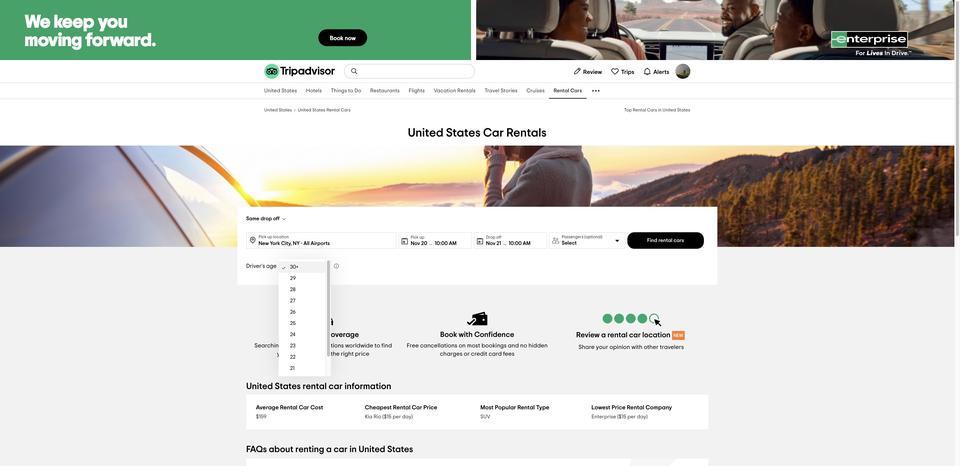 Task type: describe. For each thing, give the bounding box(es) containing it.
1 vertical spatial united states link
[[264, 107, 292, 113]]

things to do link
[[327, 83, 366, 99]]

0 vertical spatial a
[[602, 331, 606, 339]]

24
[[290, 332, 296, 337]]

average
[[256, 405, 279, 411]]

share your opinion with other travelers
[[579, 344, 685, 350]]

select
[[562, 241, 577, 246]]

travel stories
[[485, 88, 518, 93]]

trips link
[[608, 64, 638, 79]]

faqs
[[246, 445, 267, 454]]

vacation
[[434, 88, 456, 93]]

bookings
[[482, 343, 507, 349]]

find rental cars button
[[628, 232, 704, 249]]

confidence
[[475, 331, 515, 339]]

rental right 'average' on the bottom left of the page
[[280, 405, 298, 411]]

City or Airport text field
[[259, 233, 393, 248]]

29
[[290, 276, 296, 281]]

kia
[[365, 414, 373, 420]]

searching over 60,000 locations worldwide to find you the right car at the right price
[[255, 343, 392, 357]]

pick up location
[[259, 235, 289, 239]]

0 horizontal spatial location
[[273, 235, 289, 239]]

0 vertical spatial to
[[348, 88, 354, 93]]

cruises link
[[522, 83, 550, 99]]

rental right the top
[[633, 108, 647, 112]]

1 vertical spatial with
[[632, 344, 643, 350]]

restaurants
[[371, 88, 400, 93]]

book with confidence
[[440, 331, 515, 339]]

suv
[[481, 414, 491, 420]]

up for drop off
[[267, 235, 272, 239]]

lowest
[[592, 405, 611, 411]]

nov 21
[[486, 241, 502, 246]]

rental cars link
[[550, 83, 587, 99]]

rio
[[374, 414, 382, 420]]

company
[[646, 405, 672, 411]]

flights link
[[405, 83, 430, 99]]

cruises
[[527, 88, 545, 93]]

charges
[[440, 351, 463, 357]]

trips
[[622, 69, 635, 75]]

car for price
[[412, 405, 422, 411]]

cars
[[674, 238, 685, 243]]

drop
[[486, 235, 496, 239]]

car for cost
[[299, 405, 309, 411]]

most
[[481, 405, 494, 411]]

1 horizontal spatial location
[[643, 331, 671, 339]]

and
[[508, 343, 519, 349]]

alerts
[[654, 69, 670, 75]]

average rental car cost
[[256, 405, 323, 411]]

top rental cars in united states
[[625, 108, 691, 112]]

1 horizontal spatial rentals
[[507, 127, 547, 139]]

do
[[355, 88, 362, 93]]

passengers (optional) select
[[562, 235, 603, 246]]

nov 20
[[411, 241, 428, 246]]

0 horizontal spatial 21
[[290, 366, 295, 371]]

find
[[382, 343, 392, 349]]

2 price from the left
[[612, 405, 626, 411]]

share
[[579, 344, 595, 350]]

rental for information
[[303, 382, 327, 391]]

driver's age
[[246, 263, 277, 269]]

2 per from the left
[[628, 414, 636, 420]]

same drop off
[[246, 216, 280, 221]]

drop off
[[486, 235, 502, 239]]

no
[[521, 343, 528, 349]]

23
[[290, 343, 296, 349]]

new
[[674, 333, 684, 338]]

hidden
[[529, 343, 548, 349]]

10:00 am for nov 21
[[509, 241, 531, 246]]

1 ($15 from the left
[[383, 414, 392, 420]]

faqs about renting a car in united states
[[246, 445, 413, 454]]

car inside the searching over 60,000 locations worldwide to find you the right car at the right price
[[313, 351, 322, 357]]

passengers
[[562, 235, 584, 239]]

(optional)
[[585, 235, 603, 239]]

0 vertical spatial rentals
[[458, 88, 476, 93]]

united states car rentals
[[408, 127, 547, 139]]

cheapest
[[365, 405, 392, 411]]

renting
[[296, 445, 325, 454]]

search image
[[351, 68, 358, 75]]

information
[[345, 382, 392, 391]]

free cancellations on most bookings and no hidden charges or credit card fees
[[407, 343, 548, 357]]

pick for drop off
[[259, 235, 267, 239]]

locations
[[319, 343, 344, 349]]

at
[[324, 351, 330, 357]]

find rental cars
[[648, 238, 685, 243]]

worldwide
[[345, 343, 374, 349]]

review link
[[571, 64, 605, 79]]

2 the from the left
[[331, 351, 340, 357]]

hotels
[[306, 88, 322, 93]]

up for nov 21
[[420, 235, 425, 239]]

card
[[489, 351, 502, 357]]

1 day) from the left
[[402, 414, 413, 420]]

0 horizontal spatial cars
[[341, 108, 351, 112]]

28
[[290, 287, 296, 292]]

about
[[269, 445, 294, 454]]

pick for nov 21
[[411, 235, 419, 239]]

alerts link
[[641, 64, 673, 79]]

searching
[[255, 343, 283, 349]]

fees
[[503, 351, 515, 357]]

kia rio ($15 per day)
[[365, 414, 413, 420]]

drop
[[261, 216, 272, 221]]

top
[[625, 108, 632, 112]]

60,000
[[297, 343, 317, 349]]



Task type: locate. For each thing, give the bounding box(es) containing it.
0 horizontal spatial ($15
[[383, 414, 392, 420]]

21
[[497, 241, 502, 246], [290, 366, 295, 371]]

free
[[407, 343, 419, 349]]

0 vertical spatial review
[[584, 69, 602, 75]]

0 vertical spatial rental
[[659, 238, 673, 243]]

other
[[644, 344, 659, 350]]

0 horizontal spatial car
[[299, 405, 309, 411]]

review
[[584, 69, 602, 75], [577, 331, 600, 339]]

rental cars
[[554, 88, 582, 93]]

coverage
[[325, 331, 359, 339]]

review left trips link
[[584, 69, 602, 75]]

most popular rental type
[[481, 405, 550, 411]]

rental inside button
[[659, 238, 673, 243]]

1 right from the left
[[299, 351, 312, 357]]

flights
[[409, 88, 425, 93]]

1 10:00 am from the left
[[435, 241, 457, 246]]

2 nov from the left
[[486, 241, 496, 246]]

the down 23
[[289, 351, 297, 357]]

in
[[659, 108, 662, 112], [350, 445, 357, 454]]

1 horizontal spatial right
[[341, 351, 354, 357]]

over
[[284, 343, 296, 349]]

1 10:00 from the left
[[435, 241, 448, 246]]

($15 right the rio
[[383, 414, 392, 420]]

26
[[290, 310, 296, 315]]

pick up
[[411, 235, 425, 239]]

price
[[355, 351, 370, 357]]

right down 60,000
[[299, 351, 312, 357]]

0 horizontal spatial with
[[459, 331, 473, 339]]

pick up nov 20
[[411, 235, 419, 239]]

your
[[596, 344, 609, 350]]

off right drop
[[273, 216, 280, 221]]

right
[[299, 351, 312, 357], [341, 351, 354, 357]]

1 horizontal spatial with
[[632, 344, 643, 350]]

on
[[459, 343, 466, 349]]

or
[[464, 351, 470, 357]]

hotels link
[[302, 83, 327, 99]]

1 horizontal spatial the
[[331, 351, 340, 357]]

10:00 right nov 20
[[435, 241, 448, 246]]

1 up from the left
[[267, 235, 272, 239]]

rental for location
[[608, 331, 628, 339]]

0 horizontal spatial to
[[348, 88, 354, 93]]

right down worldwide
[[341, 351, 354, 357]]

car up the share your opinion with other travelers
[[630, 331, 641, 339]]

with up "on"
[[459, 331, 473, 339]]

20
[[422, 241, 428, 246], [290, 377, 296, 382]]

1 the from the left
[[289, 351, 297, 357]]

1 vertical spatial review
[[577, 331, 600, 339]]

1 horizontal spatial car
[[412, 405, 422, 411]]

10:00 am right nov 20
[[435, 241, 457, 246]]

1 horizontal spatial am
[[523, 241, 531, 246]]

review for review a rental car location new
[[577, 331, 600, 339]]

1 vertical spatial location
[[643, 331, 671, 339]]

find
[[648, 238, 658, 243]]

1 vertical spatial rentals
[[507, 127, 547, 139]]

21 down 22
[[290, 366, 295, 371]]

1 horizontal spatial off
[[497, 235, 502, 239]]

vacation rentals
[[434, 88, 476, 93]]

2 horizontal spatial car
[[483, 127, 504, 139]]

0 horizontal spatial off
[[273, 216, 280, 221]]

rental
[[659, 238, 673, 243], [608, 331, 628, 339], [303, 382, 327, 391]]

states
[[282, 88, 297, 93], [279, 108, 292, 112], [313, 108, 326, 112], [678, 108, 691, 112], [446, 127, 481, 139], [275, 382, 301, 391], [388, 445, 413, 454]]

stories
[[501, 88, 518, 93]]

1 horizontal spatial nov
[[486, 241, 496, 246]]

2 10:00 am from the left
[[509, 241, 531, 246]]

review for review
[[584, 69, 602, 75]]

1 horizontal spatial cars
[[571, 88, 582, 93]]

1 vertical spatial 21
[[290, 366, 295, 371]]

cars right the top
[[648, 108, 658, 112]]

2 horizontal spatial cars
[[648, 108, 658, 112]]

20 down 22
[[290, 377, 296, 382]]

car left at
[[313, 351, 322, 357]]

10:00 am
[[435, 241, 457, 246], [509, 241, 531, 246]]

pick down same drop off
[[259, 235, 267, 239]]

0 horizontal spatial 10:00 am
[[435, 241, 457, 246]]

profile picture image
[[676, 64, 691, 79]]

1 nov from the left
[[411, 241, 420, 246]]

1 horizontal spatial 10:00 am
[[509, 241, 531, 246]]

0 vertical spatial united states
[[264, 88, 297, 93]]

2 pick from the left
[[411, 235, 419, 239]]

the
[[289, 351, 297, 357], [331, 351, 340, 357]]

am right nov 21
[[523, 241, 531, 246]]

type
[[537, 405, 550, 411]]

cars down review link
[[571, 88, 582, 93]]

1 vertical spatial to
[[375, 343, 381, 349]]

united
[[264, 88, 280, 93], [264, 108, 278, 112], [298, 108, 312, 112], [663, 108, 677, 112], [408, 127, 444, 139], [246, 382, 273, 391], [359, 445, 386, 454]]

a up your
[[602, 331, 606, 339]]

am for 21
[[523, 241, 531, 246]]

up
[[267, 235, 272, 239], [420, 235, 425, 239]]

0 horizontal spatial 20
[[290, 377, 296, 382]]

up down drop
[[267, 235, 272, 239]]

10:00 for 20
[[435, 241, 448, 246]]

0 horizontal spatial in
[[350, 445, 357, 454]]

1 vertical spatial off
[[497, 235, 502, 239]]

nov
[[411, 241, 420, 246], [486, 241, 496, 246]]

0 horizontal spatial a
[[326, 445, 332, 454]]

cancellations
[[420, 343, 458, 349]]

rental right cruises link
[[554, 88, 570, 93]]

nov down 'drop'
[[486, 241, 496, 246]]

1 horizontal spatial 10:00
[[509, 241, 522, 246]]

2 horizontal spatial rental
[[659, 238, 673, 243]]

nov down pick up
[[411, 241, 420, 246]]

1 horizontal spatial to
[[375, 343, 381, 349]]

1 horizontal spatial 21
[[497, 241, 502, 246]]

up up nov 20
[[420, 235, 425, 239]]

enterprise
[[592, 414, 617, 420]]

10:00 for 21
[[509, 241, 522, 246]]

1 vertical spatial in
[[350, 445, 357, 454]]

0 horizontal spatial right
[[299, 351, 312, 357]]

worldwide coverage
[[288, 331, 359, 339]]

opinion
[[610, 344, 631, 350]]

things to do
[[331, 88, 362, 93]]

car
[[483, 127, 504, 139], [299, 405, 309, 411], [412, 405, 422, 411]]

0 horizontal spatial rental
[[303, 382, 327, 391]]

rental up kia rio ($15 per day)
[[393, 405, 411, 411]]

1 horizontal spatial day)
[[637, 414, 648, 420]]

per down lowest price rental company
[[628, 414, 636, 420]]

to left 'do'
[[348, 88, 354, 93]]

0 horizontal spatial up
[[267, 235, 272, 239]]

2 united states from the top
[[264, 108, 292, 112]]

rental up opinion
[[608, 331, 628, 339]]

1 am from the left
[[449, 241, 457, 246]]

travel stories link
[[480, 83, 522, 99]]

2 day) from the left
[[637, 414, 648, 420]]

0 horizontal spatial am
[[449, 241, 457, 246]]

10:00 am right nov 21
[[509, 241, 531, 246]]

1 horizontal spatial 20
[[422, 241, 428, 246]]

car for rentals
[[483, 127, 504, 139]]

0 vertical spatial off
[[273, 216, 280, 221]]

10:00 am for nov 20
[[435, 241, 457, 246]]

vacation rentals link
[[430, 83, 480, 99]]

1 horizontal spatial per
[[628, 414, 636, 420]]

1 horizontal spatial up
[[420, 235, 425, 239]]

1 horizontal spatial pick
[[411, 235, 419, 239]]

1 vertical spatial rental
[[608, 331, 628, 339]]

you
[[277, 351, 287, 357]]

location down same drop off
[[273, 235, 289, 239]]

restaurants link
[[366, 83, 405, 99]]

to left find
[[375, 343, 381, 349]]

per down the cheapest rental car price
[[393, 414, 401, 420]]

nov for nov 21
[[486, 241, 496, 246]]

rental up the enterprise ($15 per day) in the bottom right of the page
[[627, 405, 645, 411]]

per
[[393, 414, 401, 420], [628, 414, 636, 420]]

driver's
[[246, 263, 265, 269]]

0 horizontal spatial the
[[289, 351, 297, 357]]

tripadvisor image
[[264, 64, 335, 79]]

($15 down lowest price rental company
[[618, 414, 627, 420]]

same
[[246, 216, 260, 221]]

0 vertical spatial 21
[[497, 241, 502, 246]]

None search field
[[345, 65, 475, 78]]

1 pick from the left
[[259, 235, 267, 239]]

cheapest rental car price
[[365, 405, 438, 411]]

lowest price rental company
[[592, 405, 672, 411]]

am for 20
[[449, 241, 457, 246]]

travelers
[[660, 344, 685, 350]]

day)
[[402, 414, 413, 420], [637, 414, 648, 420]]

20 down pick up
[[422, 241, 428, 246]]

united states
[[264, 88, 297, 93], [264, 108, 292, 112]]

location up other
[[643, 331, 671, 339]]

21 down drop off
[[497, 241, 502, 246]]

rental right find
[[659, 238, 673, 243]]

$159
[[256, 414, 267, 420]]

10:00 right nov 21
[[509, 241, 522, 246]]

0 vertical spatial united states link
[[260, 83, 302, 99]]

0 vertical spatial in
[[659, 108, 662, 112]]

2 am from the left
[[523, 241, 531, 246]]

30+
[[283, 263, 292, 269], [290, 265, 299, 270]]

credit
[[471, 351, 488, 357]]

0 horizontal spatial rentals
[[458, 88, 476, 93]]

united states rental cars
[[298, 108, 351, 112]]

0 horizontal spatial price
[[424, 405, 438, 411]]

1 horizontal spatial a
[[602, 331, 606, 339]]

0 vertical spatial with
[[459, 331, 473, 339]]

with down review a rental car location new
[[632, 344, 643, 350]]

0 vertical spatial location
[[273, 235, 289, 239]]

travel
[[485, 88, 500, 93]]

1 horizontal spatial in
[[659, 108, 662, 112]]

off up nov 21
[[497, 235, 502, 239]]

1 vertical spatial united states
[[264, 108, 292, 112]]

1 price from the left
[[424, 405, 438, 411]]

0 horizontal spatial 10:00
[[435, 241, 448, 246]]

car right renting
[[334, 445, 348, 454]]

0 horizontal spatial day)
[[402, 414, 413, 420]]

nov for nov 20
[[411, 241, 420, 246]]

22
[[290, 355, 296, 360]]

rental
[[554, 88, 570, 93], [327, 108, 340, 112], [633, 108, 647, 112], [280, 405, 298, 411], [393, 405, 411, 411], [518, 405, 535, 411], [627, 405, 645, 411]]

most
[[467, 343, 481, 349]]

day) down the cheapest rental car price
[[402, 414, 413, 420]]

rentals
[[458, 88, 476, 93], [507, 127, 547, 139]]

to inside the searching over 60,000 locations worldwide to find you the right car at the right price
[[375, 343, 381, 349]]

1 horizontal spatial ($15
[[618, 414, 627, 420]]

25
[[290, 321, 296, 326]]

2 vertical spatial rental
[[303, 382, 327, 391]]

advertisement region
[[0, 0, 955, 60]]

1 per from the left
[[393, 414, 401, 420]]

2 10:00 from the left
[[509, 241, 522, 246]]

worldwide
[[288, 331, 324, 339]]

united states rental car information
[[246, 382, 392, 391]]

enterprise ($15 per day)
[[592, 414, 648, 420]]

book
[[440, 331, 457, 339]]

2 right from the left
[[341, 351, 354, 357]]

car left information at the bottom left
[[329, 382, 343, 391]]

the right at
[[331, 351, 340, 357]]

1 vertical spatial a
[[326, 445, 332, 454]]

2 ($15 from the left
[[618, 414, 627, 420]]

review up share
[[577, 331, 600, 339]]

1 horizontal spatial rental
[[608, 331, 628, 339]]

0 vertical spatial 20
[[422, 241, 428, 246]]

1 vertical spatial 20
[[290, 377, 296, 382]]

a right renting
[[326, 445, 332, 454]]

0 horizontal spatial nov
[[411, 241, 420, 246]]

1 horizontal spatial price
[[612, 405, 626, 411]]

0 horizontal spatial pick
[[259, 235, 267, 239]]

age
[[267, 263, 277, 269]]

day) down lowest price rental company
[[637, 414, 648, 420]]

am right nov 20
[[449, 241, 457, 246]]

0 horizontal spatial per
[[393, 414, 401, 420]]

rental left "type"
[[518, 405, 535, 411]]

rental up cost
[[303, 382, 327, 391]]

1 united states from the top
[[264, 88, 297, 93]]

cars down the things to do link
[[341, 108, 351, 112]]

rental down "things"
[[327, 108, 340, 112]]

2 up from the left
[[420, 235, 425, 239]]



Task type: vqa. For each thing, say whether or not it's contained in the screenshot.
Top
yes



